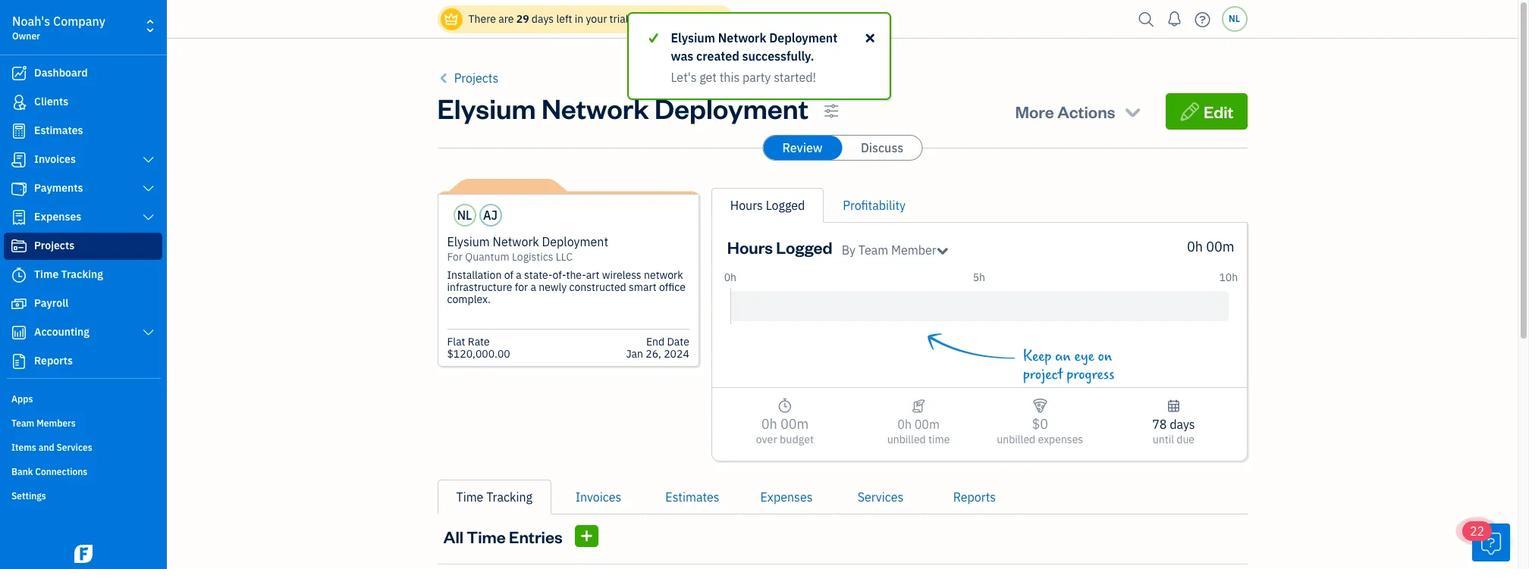 Task type: describe. For each thing, give the bounding box(es) containing it.
of-
[[553, 269, 566, 282]]

dashboard image
[[10, 66, 28, 81]]

1 vertical spatial hours logged
[[727, 237, 833, 258]]

1 horizontal spatial services
[[858, 490, 904, 505]]

items
[[11, 442, 36, 454]]

unbilled inside '0h 00m unbilled time'
[[888, 433, 926, 447]]

0 vertical spatial invoices link
[[4, 146, 162, 174]]

rate
[[468, 335, 490, 349]]

was
[[671, 49, 694, 64]]

wireless
[[602, 269, 642, 282]]

chart image
[[10, 325, 28, 341]]

project
[[1023, 366, 1063, 384]]

an
[[1055, 348, 1071, 366]]

owner
[[12, 30, 40, 42]]

party
[[743, 70, 771, 85]]

29
[[516, 12, 529, 26]]

expenses
[[1038, 433, 1084, 447]]

clients
[[34, 95, 68, 108]]

$120,000.00
[[447, 347, 510, 361]]

settings link
[[4, 485, 162, 508]]

all time entries
[[443, 526, 563, 547]]

tracking inside the main element
[[61, 268, 103, 281]]

accounting link
[[4, 319, 162, 347]]

projects inside the main element
[[34, 239, 75, 253]]

date
[[667, 335, 690, 349]]

flat rate $120,000.00
[[447, 335, 510, 361]]

chevron large down image for accounting
[[142, 327, 156, 339]]

0 horizontal spatial time tracking link
[[4, 262, 162, 289]]

dashboard link
[[4, 60, 162, 87]]

connections
[[35, 467, 88, 478]]

eye
[[1075, 348, 1095, 366]]

apps link
[[4, 388, 162, 410]]

0 horizontal spatial days
[[532, 12, 554, 26]]

network for elysium network deployment
[[542, 90, 649, 126]]

logistics
[[512, 250, 554, 264]]

jan
[[626, 347, 643, 361]]

account
[[681, 12, 722, 26]]

1 vertical spatial expenses link
[[740, 480, 834, 515]]

art
[[586, 269, 600, 282]]

0h 00m
[[1187, 238, 1235, 256]]

calendar image
[[1167, 398, 1181, 416]]

keep
[[1023, 348, 1052, 366]]

clients link
[[4, 89, 162, 116]]

estimates link for invoices 'link' to the right
[[646, 480, 740, 515]]

projects button
[[437, 69, 499, 87]]

time tracking inside the main element
[[34, 268, 103, 281]]

$0 unbilled expenses
[[997, 416, 1084, 447]]

1 vertical spatial estimates
[[666, 490, 720, 505]]

constructed
[[569, 281, 627, 294]]

actions
[[1058, 101, 1116, 122]]

0h for 0h 00m over budget
[[761, 416, 777, 433]]

budget
[[780, 433, 814, 447]]

$0
[[1032, 416, 1049, 433]]

timer image
[[10, 268, 28, 283]]

go to help image
[[1191, 8, 1215, 31]]

freshbooks image
[[71, 546, 96, 564]]

newly
[[539, 281, 567, 294]]

0h for 0h 00m
[[1187, 238, 1203, 256]]

over
[[756, 433, 778, 447]]

1 vertical spatial time
[[456, 490, 484, 505]]

your
[[586, 12, 607, 26]]

payments link
[[4, 175, 162, 203]]

more
[[1015, 101, 1054, 122]]

llc
[[556, 250, 573, 264]]

review link
[[763, 136, 842, 160]]

successfully.
[[742, 49, 814, 64]]

and
[[38, 442, 54, 454]]

1 vertical spatial reports
[[954, 490, 996, 505]]

1 vertical spatial hours
[[727, 237, 773, 258]]

apps
[[11, 394, 33, 405]]

entries
[[509, 526, 563, 547]]

78 days until due
[[1153, 417, 1195, 447]]

invoices inside the main element
[[34, 153, 76, 166]]

there
[[469, 12, 496, 26]]

pencil image
[[1180, 101, 1201, 122]]

search image
[[1135, 8, 1159, 31]]

items and services link
[[4, 436, 162, 459]]

by
[[842, 243, 856, 258]]

upgrade account link
[[634, 12, 722, 26]]

due
[[1177, 433, 1195, 447]]

estimates inside the main element
[[34, 124, 83, 137]]

in
[[575, 12, 584, 26]]

1 vertical spatial reports link
[[928, 480, 1022, 515]]

team inside 'link'
[[11, 418, 34, 429]]

0h for 0h
[[724, 271, 737, 285]]

elysium network deployment
[[437, 90, 809, 126]]

chevron large down image for invoices
[[142, 154, 156, 166]]

resource center badge image
[[1473, 524, 1511, 562]]

review
[[783, 140, 823, 156]]

on
[[1098, 348, 1112, 366]]

expenses image
[[1033, 398, 1048, 416]]

quantum
[[465, 250, 510, 264]]

upgrade
[[637, 12, 679, 26]]

edit link
[[1166, 93, 1248, 130]]

installation
[[447, 269, 502, 282]]

office
[[659, 281, 686, 294]]

the-
[[566, 269, 586, 282]]

estimate image
[[10, 124, 28, 139]]

client image
[[10, 95, 28, 110]]

smart
[[629, 281, 657, 294]]

2 vertical spatial time
[[467, 526, 506, 547]]

days inside 78 days until due
[[1170, 417, 1195, 432]]

progress
[[1067, 366, 1115, 384]]

hours logged button
[[731, 197, 805, 215]]

services inside the main element
[[57, 442, 92, 454]]

logged inside button
[[766, 198, 805, 213]]

started!
[[774, 70, 816, 85]]

team members link
[[4, 412, 162, 435]]

Hours Logged Group By field
[[842, 241, 949, 259]]

by team member
[[842, 243, 937, 258]]

discuss
[[861, 140, 904, 156]]

network
[[644, 269, 683, 282]]

1 horizontal spatial invoices
[[576, 490, 622, 505]]

crown image
[[443, 11, 459, 27]]

get
[[700, 70, 717, 85]]



Task type: vqa. For each thing, say whether or not it's contained in the screenshot.
The inside Journal Entry Helps you see all the Manual Journal Entries and Adjustments made to your books
no



Task type: locate. For each thing, give the bounding box(es) containing it.
1 horizontal spatial unbilled
[[997, 433, 1036, 447]]

team right 'by'
[[859, 243, 889, 258]]

00m for 0h 00m
[[1206, 238, 1235, 256]]

0h 00m over budget
[[756, 416, 814, 447]]

services link
[[834, 480, 928, 515]]

unbilled down expenses image
[[997, 433, 1036, 447]]

1 horizontal spatial 00m
[[915, 417, 940, 432]]

nl button
[[1222, 6, 1248, 32]]

0 horizontal spatial reports
[[34, 354, 73, 368]]

1 horizontal spatial time tracking
[[456, 490, 533, 505]]

deployment up llc
[[542, 234, 608, 250]]

check image
[[647, 29, 661, 47]]

time tracking down projects link
[[34, 268, 103, 281]]

2024
[[664, 347, 690, 361]]

invoices up payments
[[34, 153, 76, 166]]

0h inside 0h 00m over budget
[[761, 416, 777, 433]]

a right 'of'
[[516, 269, 522, 282]]

chevron large down image inside expenses link
[[142, 212, 156, 224]]

0 vertical spatial time
[[34, 268, 59, 281]]

1 vertical spatial invoices
[[576, 490, 622, 505]]

1 chevron large down image from the top
[[142, 212, 156, 224]]

1 vertical spatial deployment
[[655, 90, 809, 126]]

elysium for elysium network deployment was created successfully. let's get this party started!
[[671, 30, 715, 46]]

0 vertical spatial services
[[57, 442, 92, 454]]

elysium for elysium network deployment for quantum logistics llc installation of a state-of-the-art wireless network infrastructure for a newly constructed smart office complex.
[[447, 234, 490, 250]]

projects link
[[4, 233, 162, 260]]

time tracking link
[[4, 262, 162, 289], [437, 480, 552, 515]]

0 horizontal spatial a
[[516, 269, 522, 282]]

elysium network deployment for quantum logistics llc installation of a state-of-the-art wireless network infrastructure for a newly constructed smart office complex.
[[447, 234, 686, 307]]

end date jan 26, 2024
[[626, 335, 690, 361]]

estimates
[[34, 124, 83, 137], [666, 490, 720, 505]]

noah's company owner
[[12, 14, 105, 42]]

network for elysium network deployment was created successfully. let's get this party started!
[[718, 30, 767, 46]]

hours logged down hours logged button
[[727, 237, 833, 258]]

bank connections link
[[4, 461, 162, 483]]

0h for 0h 00m unbilled time
[[898, 417, 912, 432]]

let's
[[671, 70, 697, 85]]

elysium up for
[[447, 234, 490, 250]]

chevron large down image down payments link
[[142, 212, 156, 224]]

0 horizontal spatial invoices
[[34, 153, 76, 166]]

settings for this project image
[[824, 102, 839, 121]]

1 horizontal spatial team
[[859, 243, 889, 258]]

keep an eye on project progress
[[1023, 348, 1115, 384]]

0 horizontal spatial 00m
[[781, 416, 809, 433]]

2 vertical spatial elysium
[[447, 234, 490, 250]]

chevron large down image inside payments link
[[142, 183, 156, 195]]

0 vertical spatial reports link
[[4, 348, 162, 376]]

2 chevron large down image from the top
[[142, 183, 156, 195]]

time right "all"
[[467, 526, 506, 547]]

reports link down the accounting link
[[4, 348, 162, 376]]

0 horizontal spatial expenses link
[[4, 204, 162, 231]]

time inside the main element
[[34, 268, 59, 281]]

reports inside the main element
[[34, 354, 73, 368]]

0 horizontal spatial reports link
[[4, 348, 162, 376]]

1 horizontal spatial nl
[[1229, 13, 1240, 24]]

0 vertical spatial chevron large down image
[[142, 154, 156, 166]]

nl right go to help 'image'
[[1229, 13, 1240, 24]]

deployment inside elysium network deployment for quantum logistics llc installation of a state-of-the-art wireless network infrastructure for a newly constructed smart office complex.
[[542, 234, 608, 250]]

money image
[[10, 297, 28, 312]]

expenses
[[34, 210, 81, 224], [761, 490, 813, 505]]

1 horizontal spatial tracking
[[486, 490, 533, 505]]

this
[[720, 70, 740, 85]]

1 vertical spatial tracking
[[486, 490, 533, 505]]

invoices link up time entry menu icon
[[552, 480, 646, 515]]

logged
[[766, 198, 805, 213], [776, 237, 833, 258]]

items and services
[[11, 442, 92, 454]]

22
[[1470, 524, 1485, 539]]

projects right chevronleft image
[[454, 71, 499, 86]]

1 unbilled from the left
[[888, 433, 926, 447]]

1 vertical spatial elysium
[[437, 90, 536, 126]]

0 vertical spatial tracking
[[61, 268, 103, 281]]

project image
[[10, 239, 28, 254]]

0h
[[1187, 238, 1203, 256], [724, 271, 737, 285], [761, 416, 777, 433], [898, 417, 912, 432]]

00m right over at bottom
[[781, 416, 809, 433]]

10h
[[1220, 271, 1238, 285]]

invoices up time entry menu icon
[[576, 490, 622, 505]]

left
[[556, 12, 572, 26]]

00m inside '0h 00m unbilled time'
[[915, 417, 940, 432]]

report image
[[10, 354, 28, 369]]

1 horizontal spatial a
[[531, 281, 536, 294]]

1 horizontal spatial reports
[[954, 490, 996, 505]]

1 vertical spatial chevron large down image
[[142, 327, 156, 339]]

deployment down this
[[655, 90, 809, 126]]

elysium inside elysium network deployment was created successfully. let's get this party started!
[[671, 30, 715, 46]]

0 vertical spatial estimates
[[34, 124, 83, 137]]

0 horizontal spatial services
[[57, 442, 92, 454]]

2 horizontal spatial network
[[718, 30, 767, 46]]

2 unbilled from the left
[[997, 433, 1036, 447]]

more actions button
[[1002, 93, 1157, 130]]

0 horizontal spatial expenses
[[34, 210, 81, 224]]

created
[[697, 49, 740, 64]]

team
[[859, 243, 889, 258], [11, 418, 34, 429]]

team inside field
[[859, 243, 889, 258]]

0 vertical spatial expenses
[[34, 210, 81, 224]]

expenses link down budget
[[740, 480, 834, 515]]

trial.
[[610, 12, 632, 26]]

time right timer image
[[34, 268, 59, 281]]

1 vertical spatial services
[[858, 490, 904, 505]]

until
[[1153, 433, 1174, 447]]

0 vertical spatial time tracking
[[34, 268, 103, 281]]

time entry menu image
[[580, 527, 594, 546]]

0 horizontal spatial team
[[11, 418, 34, 429]]

network for elysium network deployment for quantum logistics llc installation of a state-of-the-art wireless network infrastructure for a newly constructed smart office complex.
[[493, 234, 539, 250]]

estimates link for clients link in the top left of the page
[[4, 118, 162, 145]]

invoice image
[[10, 153, 28, 168]]

all
[[443, 526, 464, 547]]

noah's
[[12, 14, 50, 29]]

0 horizontal spatial invoices link
[[4, 146, 162, 174]]

elysium inside elysium network deployment for quantum logistics llc installation of a state-of-the-art wireless network infrastructure for a newly constructed smart office complex.
[[447, 234, 490, 250]]

time up "all"
[[456, 490, 484, 505]]

2 horizontal spatial 00m
[[1206, 238, 1235, 256]]

0 vertical spatial projects
[[454, 71, 499, 86]]

end
[[646, 335, 665, 349]]

1 vertical spatial projects
[[34, 239, 75, 253]]

0 vertical spatial estimates link
[[4, 118, 162, 145]]

chevron large down image for expenses
[[142, 212, 156, 224]]

deployment
[[769, 30, 838, 46], [655, 90, 809, 126], [542, 234, 608, 250]]

0 vertical spatial logged
[[766, 198, 805, 213]]

0 vertical spatial expenses link
[[4, 204, 162, 231]]

company
[[53, 14, 105, 29]]

1 vertical spatial nl
[[457, 208, 472, 223]]

1 horizontal spatial days
[[1170, 417, 1195, 432]]

1 horizontal spatial expenses
[[761, 490, 813, 505]]

1 horizontal spatial estimates
[[666, 490, 720, 505]]

1 vertical spatial time tracking link
[[437, 480, 552, 515]]

0 vertical spatial network
[[718, 30, 767, 46]]

for
[[515, 281, 528, 294]]

0 vertical spatial reports
[[34, 354, 73, 368]]

0 horizontal spatial unbilled
[[888, 433, 926, 447]]

more actions
[[1015, 101, 1116, 122]]

1 vertical spatial logged
[[776, 237, 833, 258]]

0 horizontal spatial network
[[493, 234, 539, 250]]

projects right project icon
[[34, 239, 75, 253]]

deployment up successfully.
[[769, 30, 838, 46]]

1 horizontal spatial estimates link
[[646, 480, 740, 515]]

there are 29 days left in your trial. upgrade account
[[469, 12, 722, 26]]

expenses down budget
[[761, 490, 813, 505]]

nl inside dropdown button
[[1229, 13, 1240, 24]]

0 vertical spatial deployment
[[769, 30, 838, 46]]

unbilled inside $0 unbilled expenses
[[997, 433, 1036, 447]]

0 horizontal spatial estimates link
[[4, 118, 162, 145]]

chevron large down image
[[142, 154, 156, 166], [142, 183, 156, 195]]

time tracking link up "all time entries"
[[437, 480, 552, 515]]

expenses down payments
[[34, 210, 81, 224]]

26,
[[646, 347, 662, 361]]

network inside elysium network deployment was created successfully. let's get this party started!
[[718, 30, 767, 46]]

aj
[[483, 208, 498, 223]]

1 vertical spatial chevron large down image
[[142, 183, 156, 195]]

estimates link inside the main element
[[4, 118, 162, 145]]

status containing elysium network deployment was created successfully.
[[0, 12, 1518, 100]]

days
[[532, 12, 554, 26], [1170, 417, 1195, 432]]

flat
[[447, 335, 465, 349]]

0 vertical spatial hours logged
[[731, 198, 805, 213]]

22 button
[[1463, 522, 1511, 562]]

are
[[499, 12, 514, 26]]

expense image
[[10, 210, 28, 225]]

profitability
[[843, 198, 906, 213]]

1 vertical spatial team
[[11, 418, 34, 429]]

expenses link
[[4, 204, 162, 231], [740, 480, 834, 515]]

chevronleft image
[[437, 69, 451, 87]]

0 vertical spatial nl
[[1229, 13, 1240, 24]]

1 vertical spatial time tracking
[[456, 490, 533, 505]]

1 chevron large down image from the top
[[142, 154, 156, 166]]

tracking up "all time entries"
[[486, 490, 533, 505]]

1 vertical spatial estimates link
[[646, 480, 740, 515]]

expenses link up projects link
[[4, 204, 162, 231]]

00m up 10h
[[1206, 238, 1235, 256]]

1 horizontal spatial invoices link
[[552, 480, 646, 515]]

member
[[891, 243, 937, 258]]

status
[[0, 12, 1518, 100]]

unbilled left time
[[888, 433, 926, 447]]

1 horizontal spatial expenses link
[[740, 480, 834, 515]]

1 vertical spatial days
[[1170, 417, 1195, 432]]

0 horizontal spatial estimates
[[34, 124, 83, 137]]

0 vertical spatial elysium
[[671, 30, 715, 46]]

hours logged down review
[[731, 198, 805, 213]]

projects
[[454, 71, 499, 86], [34, 239, 75, 253]]

deployment for elysium network deployment was created successfully. let's get this party started!
[[769, 30, 838, 46]]

complex.
[[447, 293, 491, 307]]

1 horizontal spatial network
[[542, 90, 649, 126]]

expenses inside the main element
[[34, 210, 81, 224]]

chevron large down image for payments
[[142, 183, 156, 195]]

logged down review
[[766, 198, 805, 213]]

accounting
[[34, 325, 89, 339]]

projects inside button
[[454, 71, 499, 86]]

0 vertical spatial days
[[532, 12, 554, 26]]

nl
[[1229, 13, 1240, 24], [457, 208, 472, 223]]

main element
[[0, 0, 205, 570]]

2 chevron large down image from the top
[[142, 327, 156, 339]]

bank
[[11, 467, 33, 478]]

elysium down the projects button
[[437, 90, 536, 126]]

notifications image
[[1163, 4, 1187, 34]]

00m for 0h 00m over budget
[[781, 416, 809, 433]]

for
[[447, 250, 463, 264]]

chevrondown image
[[1123, 101, 1144, 122]]

services down '0h 00m unbilled time'
[[858, 490, 904, 505]]

tracking down projects link
[[61, 268, 103, 281]]

1 vertical spatial invoices link
[[552, 480, 646, 515]]

00m up time
[[915, 417, 940, 432]]

1 vertical spatial network
[[542, 90, 649, 126]]

invoices link up payments link
[[4, 146, 162, 174]]

0 vertical spatial team
[[859, 243, 889, 258]]

deployment inside elysium network deployment was created successfully. let's get this party started!
[[769, 30, 838, 46]]

payroll link
[[4, 291, 162, 318]]

infrastructure
[[447, 281, 512, 294]]

reports link down time
[[928, 480, 1022, 515]]

members
[[36, 418, 76, 429]]

reports
[[34, 354, 73, 368], [954, 490, 996, 505]]

close image
[[863, 29, 877, 47]]

days up due
[[1170, 417, 1195, 432]]

estimates link
[[4, 118, 162, 145], [646, 480, 740, 515]]

timetracking image
[[777, 398, 793, 416]]

deployment for elysium network deployment for quantum logistics llc installation of a state-of-the-art wireless network infrastructure for a newly constructed smart office complex.
[[542, 234, 608, 250]]

0 horizontal spatial nl
[[457, 208, 472, 223]]

a
[[516, 269, 522, 282], [531, 281, 536, 294]]

0 vertical spatial hours
[[731, 198, 763, 213]]

00m inside 0h 00m over budget
[[781, 416, 809, 433]]

invoices image
[[912, 398, 926, 416]]

logged left 'by'
[[776, 237, 833, 258]]

chevron large down image down payroll link
[[142, 327, 156, 339]]

0 vertical spatial time tracking link
[[4, 262, 162, 289]]

1 horizontal spatial time tracking link
[[437, 480, 552, 515]]

2 vertical spatial network
[[493, 234, 539, 250]]

invoices
[[34, 153, 76, 166], [576, 490, 622, 505]]

hours inside button
[[731, 198, 763, 213]]

team down apps
[[11, 418, 34, 429]]

nl left "aj"
[[457, 208, 472, 223]]

0 vertical spatial invoices
[[34, 153, 76, 166]]

hours
[[731, 198, 763, 213], [727, 237, 773, 258]]

of
[[504, 269, 514, 282]]

days right the 29
[[532, 12, 554, 26]]

unbilled
[[888, 433, 926, 447], [997, 433, 1036, 447]]

discuss link
[[843, 136, 922, 160]]

elysium
[[671, 30, 715, 46], [437, 90, 536, 126], [447, 234, 490, 250]]

0h inside '0h 00m unbilled time'
[[898, 417, 912, 432]]

deployment for elysium network deployment
[[655, 90, 809, 126]]

0 horizontal spatial time tracking
[[34, 268, 103, 281]]

services up bank connections link
[[57, 442, 92, 454]]

1 vertical spatial expenses
[[761, 490, 813, 505]]

state-
[[524, 269, 553, 282]]

elysium for elysium network deployment
[[437, 90, 536, 126]]

settings
[[11, 491, 46, 502]]

0 vertical spatial chevron large down image
[[142, 212, 156, 224]]

78
[[1153, 417, 1167, 432]]

0 horizontal spatial tracking
[[61, 268, 103, 281]]

a right for
[[531, 281, 536, 294]]

dashboard
[[34, 66, 88, 80]]

time tracking up "all time entries"
[[456, 490, 533, 505]]

time
[[929, 433, 950, 447]]

1 horizontal spatial reports link
[[928, 480, 1022, 515]]

chevron large down image
[[142, 212, 156, 224], [142, 327, 156, 339]]

elysium down "account"
[[671, 30, 715, 46]]

network inside elysium network deployment for quantum logistics llc installation of a state-of-the-art wireless network infrastructure for a newly constructed smart office complex.
[[493, 234, 539, 250]]

00m for 0h 00m unbilled time
[[915, 417, 940, 432]]

0 horizontal spatial projects
[[34, 239, 75, 253]]

2 vertical spatial deployment
[[542, 234, 608, 250]]

1 horizontal spatial projects
[[454, 71, 499, 86]]

time tracking link up payroll link
[[4, 262, 162, 289]]

payment image
[[10, 181, 28, 197]]



